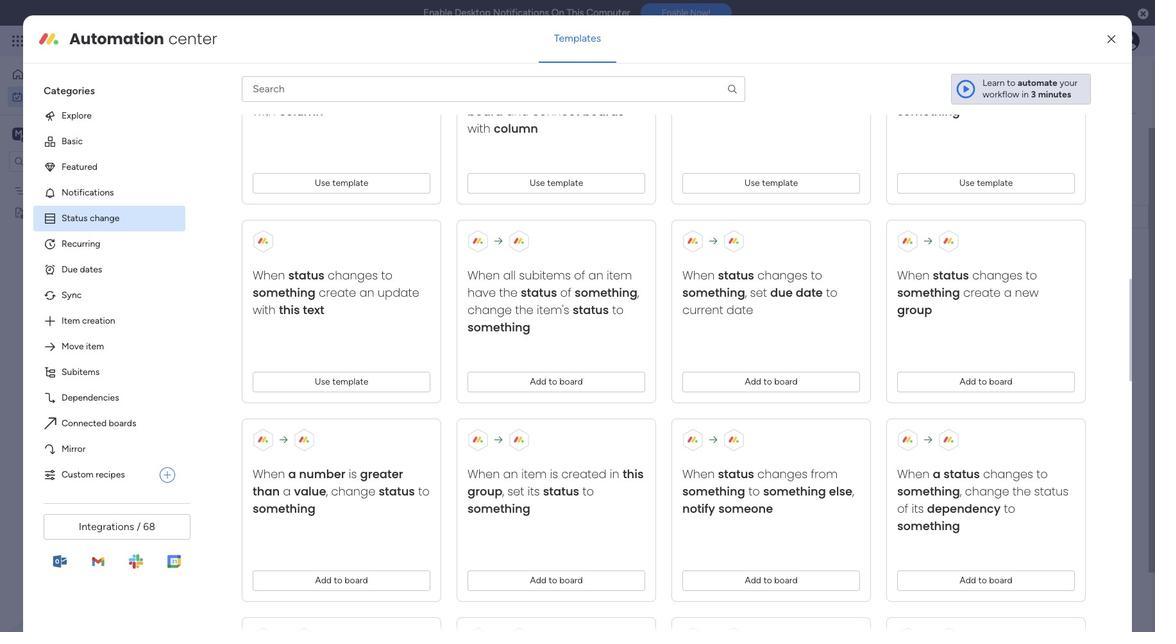 Task type: locate. For each thing, give the bounding box(es) containing it.
2 vertical spatial date
[[276, 439, 303, 455]]

1 horizontal spatial status
[[1001, 185, 1027, 196]]

0 vertical spatial date
[[796, 285, 823, 301]]

when
[[253, 51, 288, 67], [468, 51, 503, 67], [682, 51, 718, 67], [897, 51, 933, 67], [253, 267, 285, 283], [468, 267, 500, 283], [682, 267, 715, 283], [897, 267, 930, 283], [253, 466, 285, 482], [468, 466, 500, 482], [682, 466, 715, 482], [897, 466, 930, 482]]

something inside when a status changes to something
[[897, 484, 960, 500]]

1 vertical spatial dates
[[80, 264, 102, 275]]

than
[[253, 484, 280, 500]]

1 vertical spatial notifications
[[62, 187, 114, 198]]

my for my work
[[192, 74, 222, 103]]

1 vertical spatial marketing
[[677, 212, 717, 223]]

0 vertical spatial set
[[963, 86, 980, 102]]

change down have
[[468, 302, 512, 318]]

is left created
[[550, 466, 558, 482]]

work up explore
[[43, 91, 62, 102]]

if for changes   to and only if set
[[1016, 69, 1022, 85]]

today
[[216, 255, 252, 271]]

2 horizontal spatial set
[[963, 86, 980, 102]]

enable left now!
[[662, 8, 688, 18]]

mirror
[[62, 444, 86, 455]]

only down templates button
[[560, 69, 583, 85]]

add for something
[[530, 575, 547, 586]]

0 vertical spatial status
[[1001, 185, 1027, 196]]

customize button
[[409, 128, 478, 149]]

to inside status to something
[[612, 302, 624, 318]]

2 vertical spatial with
[[253, 302, 276, 318]]

1 vertical spatial connect
[[532, 103, 580, 119]]

2 vertical spatial of
[[897, 501, 908, 517]]

date for to current date
[[727, 302, 753, 318]]

working
[[987, 212, 1020, 223]]

use template button
[[253, 173, 430, 194], [468, 173, 645, 194], [682, 173, 860, 194], [897, 173, 1075, 194], [253, 372, 430, 392]]

changes inside when a status changes to something
[[983, 466, 1033, 482]]

templates
[[554, 32, 601, 44]]

1 horizontal spatial boards
[[583, 103, 624, 119]]

with down search for a column type search box
[[468, 121, 491, 137]]

1 horizontal spatial connect
[[532, 103, 580, 119]]

and right work
[[291, 86, 314, 102]]

work inside button
[[43, 91, 62, 102]]

in right changes   to and only if create an
[[622, 86, 632, 102]]

enable for enable now!
[[662, 8, 688, 18]]

1 horizontal spatial set
[[750, 285, 767, 301]]

main
[[30, 127, 52, 140]]

template
[[332, 178, 368, 189], [547, 178, 583, 189], [762, 178, 798, 189], [977, 178, 1013, 189], [332, 376, 368, 387]]

changes   to create an
[[316, 51, 393, 85]]

0 vertical spatial week
[[594, 213, 614, 223]]

0 vertical spatial plan
[[72, 185, 89, 196]]

status for status
[[1001, 185, 1027, 196]]

this
[[279, 302, 300, 318], [623, 466, 644, 482]]

change inside option
[[90, 213, 119, 224]]

group
[[597, 185, 623, 196]]

only inside changes   to and only if create an
[[560, 69, 583, 85]]

board for something
[[560, 575, 583, 586]]

0 horizontal spatial marketing plan
[[30, 185, 89, 196]]

option
[[0, 179, 164, 182]]

0
[[264, 258, 270, 269], [284, 305, 290, 316], [257, 397, 263, 408], [315, 443, 320, 454]]

, inside when status changes to something , set due date
[[745, 285, 747, 301]]

group inside the when status changes to something create a new group
[[897, 302, 932, 318]]

date right due
[[796, 285, 823, 301]]

and inside changes   to and only if set
[[963, 69, 986, 85]]

week right next
[[245, 347, 275, 363]]

automation  center image
[[38, 29, 59, 49]]

status
[[288, 267, 325, 283], [718, 267, 754, 283], [933, 267, 969, 283], [521, 285, 557, 301], [573, 302, 609, 318], [718, 466, 754, 482], [944, 466, 980, 482], [379, 484, 415, 500], [543, 484, 579, 500], [1034, 484, 1069, 500]]

marketing plan
[[30, 185, 89, 196], [677, 212, 737, 223]]

column down search for a column type search box
[[494, 121, 538, 137]]

connect inside in board and connect boards with column
[[532, 103, 580, 119]]

your
[[1060, 78, 1078, 88]]

change for , change the item's
[[468, 302, 512, 318]]

items up number
[[322, 443, 345, 454]]

1 vertical spatial its
[[912, 501, 924, 517]]

with left the this text
[[253, 302, 276, 318]]

1 horizontal spatial work
[[104, 33, 127, 48]]

move item
[[62, 341, 104, 352]]

connect down changes   to create an
[[317, 86, 365, 102]]

this right created
[[623, 466, 644, 482]]

status change option
[[33, 206, 185, 231]]

this for this group
[[623, 466, 644, 482]]

to inside changes   to create an
[[381, 51, 393, 67]]

1 horizontal spatial my
[[192, 74, 222, 103]]

in right changes   to create an
[[407, 69, 417, 85]]

1 horizontal spatial column
[[494, 121, 538, 137]]

with for in and connect with column
[[253, 103, 276, 119]]

0 vertical spatial of
[[574, 267, 585, 283]]

0 horizontal spatial notifications
[[62, 187, 114, 198]]

a for when a number is
[[288, 466, 296, 482]]

change up "dependency"
[[965, 484, 1009, 500]]

none search field "filter dashboard by text"
[[189, 128, 310, 149]]

to inside when a status changes to something
[[1037, 466, 1048, 482]]

1 if from the left
[[586, 69, 592, 85]]

template for set
[[977, 178, 1013, 189]]

column right work
[[279, 103, 323, 119]]

0 vertical spatial marketing plan
[[30, 185, 89, 196]]

use template
[[315, 178, 368, 189], [530, 178, 583, 189], [744, 178, 798, 189], [959, 178, 1013, 189], [315, 376, 368, 387]]

minutes
[[1038, 89, 1071, 100]]

add for value
[[315, 575, 332, 586]]

2 vertical spatial this
[[216, 301, 239, 317]]

item creation option
[[33, 308, 185, 334]]

1 horizontal spatial plan
[[720, 212, 737, 223]]

changes
[[328, 51, 378, 67], [543, 51, 593, 67], [758, 51, 808, 67], [972, 51, 1022, 67], [328, 267, 378, 283], [758, 267, 808, 283], [972, 267, 1022, 283], [758, 466, 808, 482], [983, 466, 1033, 482]]

boards down changes   to and only if create an
[[583, 103, 624, 119]]

0 vertical spatial the
[[499, 285, 518, 301]]

board inside in board and connect boards with column
[[468, 103, 503, 119]]

0 vertical spatial this
[[279, 302, 300, 318]]

1 horizontal spatial group
[[897, 302, 932, 318]]

due
[[770, 285, 793, 301]]

lottie animation element
[[0, 503, 164, 632]]

0 horizontal spatial this
[[279, 302, 300, 318]]

2 vertical spatial set
[[507, 484, 524, 500]]

status up working on it
[[1001, 185, 1027, 196]]

past
[[216, 185, 241, 201]]

status inside when status changes to something , set due date
[[718, 267, 754, 283]]

item inside past dates / 1 item
[[295, 189, 313, 200]]

is for number
[[349, 466, 357, 482]]

of inside , change the status of its
[[897, 501, 908, 517]]

add to board button
[[468, 372, 645, 392], [682, 372, 860, 392], [897, 372, 1075, 392], [253, 571, 430, 591], [468, 571, 645, 591], [682, 571, 860, 591], [897, 571, 1075, 591]]

1 vertical spatial this
[[577, 213, 592, 223]]

created
[[561, 466, 607, 482]]

0 horizontal spatial only
[[560, 69, 583, 85]]

a
[[1004, 285, 1012, 301], [265, 439, 273, 455], [288, 466, 296, 482], [933, 466, 941, 482], [283, 484, 291, 500]]

of up item's
[[560, 285, 571, 301]]

changes   to
[[754, 51, 822, 67]]

v2 overdue deadline image
[[884, 211, 894, 223]]

later / 0 items
[[216, 393, 287, 409]]

and inside in board and connect boards with column
[[506, 103, 529, 119]]

1 horizontal spatial if
[[1016, 69, 1022, 85]]

1 horizontal spatial notifications
[[493, 7, 549, 19]]

something inside when status changes to something , set due date
[[682, 285, 745, 301]]

1 horizontal spatial is
[[550, 466, 558, 482]]

date up when a number is
[[276, 439, 303, 455]]

this
[[567, 7, 584, 19], [577, 213, 592, 223], [216, 301, 239, 317]]

current
[[682, 302, 723, 318]]

date inside when status changes to something , set due date
[[796, 285, 823, 301]]

0 horizontal spatial date
[[276, 439, 303, 455]]

0 horizontal spatial work
[[43, 91, 62, 102]]

1 vertical spatial the
[[515, 302, 534, 318]]

if for changes   to and only if create an
[[586, 69, 592, 85]]

0 horizontal spatial enable
[[423, 7, 452, 19]]

something inside dependency to something
[[897, 518, 960, 534]]

workspace image
[[12, 127, 25, 141]]

boards down dependencies 'option'
[[109, 418, 136, 429]]

Search for a column type search field
[[242, 76, 745, 102]]

work
[[104, 33, 127, 48], [43, 91, 62, 102]]

notifications option
[[33, 180, 185, 206]]

2 only from the left
[[989, 69, 1012, 85]]

its down when an item is created in
[[528, 484, 540, 500]]

this week / 0 items
[[216, 301, 315, 317]]

its inside , change the status of its
[[912, 501, 924, 517]]

all
[[503, 267, 516, 283]]

0 horizontal spatial my
[[28, 91, 41, 102]]

1 vertical spatial of
[[560, 285, 571, 301]]

/ inside integrations / 68 button
[[137, 521, 141, 533]]

None search field
[[242, 76, 745, 102], [189, 128, 310, 149], [242, 76, 745, 102]]

1 vertical spatial status
[[62, 213, 88, 224]]

enable inside enable now! button
[[662, 8, 688, 18]]

create
[[319, 69, 356, 85], [534, 86, 571, 102], [319, 285, 356, 301], [963, 285, 1001, 301]]

integrations
[[79, 521, 134, 533]]

the inside when all subitems of an item have the
[[499, 285, 518, 301]]

2 horizontal spatial of
[[897, 501, 908, 517]]

changes inside when status changes to something , set due date
[[758, 267, 808, 283]]

change for status change
[[90, 213, 119, 224]]

date down when status changes to something , set due date
[[727, 302, 753, 318]]

basic
[[62, 136, 83, 147]]

a right than
[[283, 484, 291, 500]]

of left "dependency"
[[897, 501, 908, 517]]

board
[[468, 103, 503, 119], [560, 376, 583, 387], [774, 376, 798, 387], [989, 376, 1013, 387], [345, 575, 368, 586], [560, 575, 583, 586], [774, 575, 798, 586], [989, 575, 1013, 586]]

number
[[299, 466, 346, 482]]

0 vertical spatial marketing
[[30, 185, 70, 196]]

status up recurring
[[62, 213, 88, 224]]

to inside a value , change status to something
[[418, 484, 430, 500]]

a left new
[[1004, 285, 1012, 301]]

1 vertical spatial plan
[[720, 212, 737, 223]]

categories
[[44, 85, 95, 97]]

a inside when a status changes to something
[[933, 466, 941, 482]]

0 horizontal spatial if
[[586, 69, 592, 85]]

week left the this text
[[242, 301, 273, 317]]

enable
[[423, 7, 452, 19], [662, 8, 688, 18]]

someone
[[718, 501, 773, 517]]

customize
[[430, 133, 473, 144]]

1 vertical spatial work
[[43, 91, 62, 102]]

0 vertical spatial its
[[528, 484, 540, 500]]

0 right today
[[264, 258, 270, 269]]

dates right due on the left top of page
[[80, 264, 102, 275]]

an inside changes   to create an
[[359, 69, 374, 85]]

next
[[216, 347, 242, 363]]

people
[[827, 185, 855, 196]]

the inside , change the status of its
[[1013, 484, 1031, 500]]

sync
[[62, 290, 82, 301]]

monday
[[57, 33, 101, 48]]

work right monday
[[104, 33, 127, 48]]

1 horizontal spatial dates
[[244, 185, 278, 201]]

0 horizontal spatial column
[[279, 103, 323, 119]]

1 vertical spatial with
[[468, 121, 491, 137]]

notifications
[[493, 7, 549, 19], [62, 187, 114, 198]]

/ left 68
[[137, 521, 141, 533]]

use for create an
[[530, 178, 545, 189]]

workspace selection element
[[12, 126, 107, 143]]

with inside in board and connect boards with column
[[468, 121, 491, 137]]

1 only from the left
[[560, 69, 583, 85]]

0 horizontal spatial connect
[[317, 86, 365, 102]]

, inside , set its status to something
[[503, 484, 504, 500]]

have
[[468, 285, 496, 301]]

1 is from the left
[[349, 466, 357, 482]]

/ left 1
[[281, 185, 286, 201]]

2 if from the left
[[1016, 69, 1022, 85]]

column inside in board and connect boards with column
[[494, 121, 538, 137]]

change inside a value , change status to something
[[331, 484, 375, 500]]

list box containing marketing plan
[[0, 177, 164, 396]]

1 horizontal spatial date
[[727, 302, 753, 318]]

board for value
[[345, 575, 368, 586]]

use template button for create an
[[468, 173, 645, 194]]

if inside changes   to and only if create an
[[586, 69, 592, 85]]

help button
[[1046, 596, 1091, 617]]

0 right the later
[[257, 397, 263, 408]]

0 vertical spatial notifications
[[493, 7, 549, 19]]

is
[[349, 466, 357, 482], [550, 466, 558, 482]]

items up this week / 0 items at the left of the page
[[272, 258, 295, 269]]

dates for past
[[244, 185, 278, 201]]

and down search for a column type search box
[[506, 103, 529, 119]]

notifications up status change
[[62, 187, 114, 198]]

0 horizontal spatial set
[[507, 484, 524, 500]]

to current date
[[682, 285, 838, 318]]

when status changes to something create a new group
[[897, 267, 1039, 318]]

1 vertical spatial boards
[[109, 418, 136, 429]]

/ left "text"
[[276, 301, 281, 317]]

add for due date
[[745, 376, 761, 387]]

changes inside the when status changes to something create a new group
[[972, 267, 1022, 283]]

workspace
[[54, 127, 105, 140]]

1 vertical spatial this
[[623, 466, 644, 482]]

subitems
[[62, 367, 100, 378]]

/
[[281, 185, 286, 201], [255, 255, 261, 271], [276, 301, 281, 317], [278, 347, 284, 363], [248, 393, 254, 409], [306, 439, 312, 455], [137, 521, 141, 533]]

notifications left on
[[493, 7, 549, 19]]

when inside when status changes   to something
[[253, 267, 285, 283]]

,
[[638, 285, 639, 301], [745, 285, 747, 301], [326, 484, 328, 500], [503, 484, 504, 500], [853, 484, 854, 500], [960, 484, 962, 500]]

this group
[[468, 466, 644, 500]]

and inside changes   to and only if create an
[[534, 69, 556, 85]]

and up in board and connect boards with column
[[534, 69, 556, 85]]

dates inside option
[[80, 264, 102, 275]]

the
[[499, 285, 518, 301], [515, 302, 534, 318], [1013, 484, 1031, 500]]

0 horizontal spatial plan
[[72, 185, 89, 196]]

my left work
[[192, 74, 222, 103]]

subitems
[[519, 267, 571, 283]]

change down "notifications" option
[[90, 213, 119, 224]]

and for with
[[506, 103, 529, 119]]

add to board button for value
[[253, 571, 430, 591]]

when inside the when status changes to something create a new group
[[897, 267, 930, 283]]

in right created
[[610, 466, 619, 482]]

column inside in and connect with column
[[279, 103, 323, 119]]

plan down board
[[720, 212, 737, 223]]

use template for create an
[[530, 178, 583, 189]]

item right move
[[86, 341, 104, 352]]

only up workflow
[[989, 69, 1012, 85]]

my inside button
[[28, 91, 41, 102]]

1 vertical spatial set
[[750, 285, 767, 301]]

0 horizontal spatial marketing
[[30, 185, 70, 196]]

with for create an update with
[[253, 302, 276, 318]]

0 vertical spatial with
[[253, 103, 276, 119]]

connect down changes   to and only if create an
[[532, 103, 580, 119]]

when an item is created in
[[468, 466, 623, 482]]

my left categories
[[28, 91, 41, 102]]

add to board button for group
[[897, 372, 1075, 392]]

dependency to something
[[897, 501, 1015, 534]]

1 vertical spatial date
[[727, 302, 753, 318]]

add for status
[[530, 376, 547, 387]]

in board and connect boards with column
[[468, 86, 632, 137]]

desktop
[[455, 7, 491, 19]]

set down when an item is created in
[[507, 484, 524, 500]]

1 horizontal spatial enable
[[662, 8, 688, 18]]

enable left the desktop
[[423, 7, 452, 19]]

marketing
[[30, 185, 70, 196], [677, 212, 717, 223]]

the for when a status changes to something
[[1013, 484, 1031, 500]]

only for set
[[989, 69, 1012, 85]]

0 horizontal spatial dates
[[80, 264, 102, 275]]

move item option
[[33, 334, 185, 360]]

mirror option
[[33, 437, 185, 462]]

item up status of something
[[607, 267, 632, 283]]

only inside changes   to and only if set
[[989, 69, 1012, 85]]

a up value
[[288, 466, 296, 482]]

2 horizontal spatial date
[[796, 285, 823, 301]]

0 vertical spatial connect
[[317, 86, 365, 102]]

something inside when status changes   to something
[[253, 285, 316, 301]]

of up status of something
[[574, 267, 585, 283]]

with inside create an update with
[[253, 302, 276, 318]]

change down greater
[[331, 484, 375, 500]]

week down group
[[594, 213, 614, 223]]

1 horizontal spatial only
[[989, 69, 1012, 85]]

1 vertical spatial group
[[468, 484, 503, 500]]

is for item
[[550, 466, 558, 482]]

, inside , change the item's
[[638, 285, 639, 301]]

, change the item's
[[468, 285, 639, 318]]

0 horizontal spatial is
[[349, 466, 357, 482]]

0 vertical spatial work
[[104, 33, 127, 48]]

item right 1
[[295, 189, 313, 200]]

with up "filter dashboard by text" search field
[[253, 103, 276, 119]]

plan inside "link"
[[720, 212, 737, 223]]

1 vertical spatial marketing plan
[[677, 212, 737, 223]]

a for without a date / 0 items
[[265, 439, 273, 455]]

0 horizontal spatial group
[[468, 484, 503, 500]]

now!
[[690, 8, 711, 18]]

marketing plan up the notes
[[30, 185, 89, 196]]

boards
[[583, 103, 624, 119], [109, 418, 136, 429]]

is up a value , change status to something
[[349, 466, 357, 482]]

its left "dependency"
[[912, 501, 924, 517]]

2 is from the left
[[550, 466, 558, 482]]

basic option
[[33, 129, 185, 155]]

dapulse close image
[[1138, 8, 1149, 21]]

search image
[[727, 83, 738, 95]]

0 vertical spatial boards
[[583, 103, 624, 119]]

status for status change
[[62, 213, 88, 224]]

use template for in
[[315, 178, 368, 189]]

status inside option
[[62, 213, 88, 224]]

0 vertical spatial group
[[897, 302, 932, 318]]

add to board for dependency
[[960, 575, 1013, 586]]

1 horizontal spatial of
[[574, 267, 585, 283]]

1 horizontal spatial marketing
[[677, 212, 717, 223]]

set
[[963, 86, 980, 102], [750, 285, 767, 301], [507, 484, 524, 500]]

something inside a value , change status to something
[[253, 501, 316, 517]]

in left 3
[[1022, 89, 1029, 100]]

add to board button for status
[[468, 372, 645, 392]]

next week /
[[216, 347, 287, 363]]

work for my
[[43, 91, 62, 102]]

items inside without a date / 0 items
[[322, 443, 345, 454]]

working on it
[[987, 212, 1040, 223]]

its inside , set its status to something
[[528, 484, 540, 500]]

and up the to something
[[963, 69, 986, 85]]

main workspace
[[30, 127, 105, 140]]

status change
[[62, 213, 119, 224]]

2 vertical spatial week
[[245, 347, 275, 363]]

items down when status changes   to something
[[292, 305, 315, 316]]

status
[[1001, 185, 1027, 196], [62, 213, 88, 224]]

board
[[723, 185, 747, 196]]

this left "text"
[[279, 302, 300, 318]]

when a status changes to something
[[897, 466, 1048, 500]]

home image
[[12, 68, 24, 81]]

set left due
[[750, 285, 767, 301]]

changes   to and only if create an
[[530, 51, 607, 102]]

in and connect with column
[[253, 69, 417, 119]]

board for status
[[560, 376, 583, 387]]

to inside dependency to something
[[1004, 501, 1015, 517]]

1 horizontal spatial this
[[623, 466, 644, 482]]

a up "dependency"
[[933, 466, 941, 482]]

0 vertical spatial column
[[279, 103, 323, 119]]

1 horizontal spatial its
[[912, 501, 924, 517]]

marketing plan down board
[[677, 212, 737, 223]]

board for dependency
[[989, 575, 1013, 586]]

0 up number
[[315, 443, 320, 454]]

items up without a date / 0 items
[[265, 397, 287, 408]]

dates left 1
[[244, 185, 278, 201]]

in inside in and connect with column
[[407, 69, 417, 85]]

2 vertical spatial the
[[1013, 484, 1031, 500]]

items inside today / 0 items
[[272, 258, 295, 269]]

1 horizontal spatial marketing plan
[[677, 212, 737, 223]]

0 horizontal spatial boards
[[109, 418, 136, 429]]

0 left "text"
[[284, 305, 290, 316]]

list box
[[0, 177, 164, 396]]

private board image
[[13, 206, 26, 218]]

/ down this week / 0 items at the left of the page
[[278, 347, 284, 363]]

and inside in and connect with column
[[291, 86, 314, 102]]

boards inside option
[[109, 418, 136, 429]]

if inside changes   to and only if set
[[1016, 69, 1022, 85]]

with inside in and connect with column
[[253, 103, 276, 119]]

week for this week
[[594, 213, 614, 223]]

0 horizontal spatial its
[[528, 484, 540, 500]]

add for something else
[[745, 575, 761, 586]]

plan down featured
[[72, 185, 89, 196]]

set left learn
[[963, 86, 980, 102]]

1 vertical spatial column
[[494, 121, 538, 137]]

use template for set
[[959, 178, 1013, 189]]

status inside when status changes from something to something else , notify someone
[[718, 466, 754, 482]]

0 horizontal spatial status
[[62, 213, 88, 224]]

0 vertical spatial dates
[[244, 185, 278, 201]]

1 vertical spatial week
[[242, 301, 273, 317]]

a right the without
[[265, 439, 273, 455]]

week for this week / 0 items
[[242, 301, 273, 317]]



Task type: vqa. For each thing, say whether or not it's contained in the screenshot.
'to' within the When status changes from something to something else , notify someone
yes



Task type: describe. For each thing, give the bounding box(es) containing it.
add to board for group
[[960, 376, 1013, 387]]

/ up when a number is
[[306, 439, 312, 455]]

item
[[62, 315, 80, 326]]

on
[[1022, 212, 1033, 223]]

help
[[1057, 600, 1080, 613]]

to inside when status changes from something to something else , notify someone
[[749, 484, 760, 500]]

add to board button for something
[[468, 571, 645, 591]]

work for monday
[[104, 33, 127, 48]]

when status changes   to something
[[253, 267, 393, 301]]

subitems option
[[33, 360, 185, 385]]

use template button for set
[[897, 173, 1075, 194]]

0 inside today / 0 items
[[264, 258, 270, 269]]

an inside when all subitems of an item have the
[[588, 267, 603, 283]]

when status changes to something , set due date
[[682, 267, 823, 301]]

of inside when all subitems of an item have the
[[574, 267, 585, 283]]

add to board button for due date
[[682, 372, 860, 392]]

Filter dashboard by text search field
[[189, 128, 310, 149]]

create an update with
[[253, 285, 419, 318]]

use for in
[[315, 178, 330, 189]]

status inside , set its status to something
[[543, 484, 579, 500]]

workflow
[[983, 89, 1020, 100]]

explore option
[[33, 103, 185, 129]]

sync option
[[33, 283, 185, 308]]

items inside this week / 0 items
[[292, 305, 315, 316]]

monday work management
[[57, 33, 199, 48]]

Search in workspace field
[[27, 154, 107, 169]]

in inside your workflow in
[[1022, 89, 1029, 100]]

add to board button for dependency
[[897, 571, 1075, 591]]

my work
[[192, 74, 278, 103]]

add for dependency
[[960, 575, 976, 586]]

a inside the when status changes to something create a new group
[[1004, 285, 1012, 301]]

item inside when all subitems of an item have the
[[607, 267, 632, 283]]

create inside the when status changes to something create a new group
[[963, 285, 1001, 301]]

/ right today
[[255, 255, 261, 271]]

integrations / 68
[[79, 521, 155, 533]]

create inside changes   to and only if create an
[[534, 86, 571, 102]]

due dates option
[[33, 257, 185, 283]]

greater than
[[253, 466, 403, 500]]

marketing plan inside "link"
[[677, 212, 737, 223]]

it
[[1035, 212, 1040, 223]]

add to board button for something else
[[682, 571, 860, 591]]

to inside the to something
[[1023, 86, 1035, 102]]

3
[[1031, 89, 1036, 100]]

due
[[62, 264, 78, 275]]

to inside changes   to and only if create an
[[596, 51, 607, 67]]

management
[[129, 33, 199, 48]]

greater
[[360, 466, 403, 482]]

a value , change status to something
[[253, 484, 430, 517]]

update
[[378, 285, 419, 301]]

to inside , set its status to something
[[583, 484, 594, 500]]

categories list box
[[33, 74, 196, 488]]

changes inside when status changes from something to something else , notify someone
[[758, 466, 808, 482]]

status inside status to something
[[573, 302, 609, 318]]

item up , set its status to something
[[521, 466, 547, 482]]

when inside when status changes to something , set due date
[[682, 267, 715, 283]]

set inside when status changes to something , set due date
[[750, 285, 767, 301]]

categories heading
[[33, 74, 185, 103]]

, inside , change the status of its
[[960, 484, 962, 500]]

add to board for value
[[315, 575, 368, 586]]

something inside the to something
[[897, 103, 960, 119]]

change for , change the status of its
[[965, 484, 1009, 500]]

else
[[829, 484, 853, 500]]

enable for enable desktop notifications on this computer
[[423, 7, 452, 19]]

when inside when a status changes to something
[[897, 466, 930, 482]]

changes inside changes   to create an
[[328, 51, 378, 67]]

to inside when status changes   to something
[[381, 267, 393, 283]]

to something
[[897, 86, 1035, 119]]

custom recipes option
[[33, 462, 155, 488]]

dates for due
[[80, 264, 102, 275]]

date
[[915, 185, 934, 196]]

status inside , change the status of its
[[1034, 484, 1069, 500]]

template for create an
[[547, 178, 583, 189]]

changes inside changes   to and only if create an
[[543, 51, 593, 67]]

and for set
[[963, 69, 986, 85]]

learn to automate
[[983, 78, 1058, 88]]

work
[[227, 74, 278, 103]]

creation
[[82, 315, 115, 326]]

add to board for something else
[[745, 575, 798, 586]]

this for this week
[[577, 213, 592, 223]]

see plans image
[[213, 33, 224, 49]]

connected
[[62, 418, 107, 429]]

value
[[294, 484, 326, 500]]

changes inside changes   to and only if set
[[972, 51, 1022, 67]]

from
[[811, 466, 838, 482]]

when all subitems of an item have the
[[468, 267, 632, 301]]

/ right the later
[[248, 393, 254, 409]]

status inside when a status changes to something
[[944, 466, 980, 482]]

items inside later / 0 items
[[265, 397, 287, 408]]

, inside when status changes from something to something else , notify someone
[[853, 484, 854, 500]]

1
[[289, 189, 293, 200]]

, inside a value , change status to something
[[326, 484, 328, 500]]

0 vertical spatial this
[[567, 7, 584, 19]]

week for next week /
[[245, 347, 275, 363]]

automate
[[1018, 78, 1058, 88]]

without a date / 0 items
[[216, 439, 345, 455]]

use template button for in
[[253, 173, 430, 194]]

status inside when status changes   to something
[[288, 267, 325, 283]]

recurring option
[[33, 231, 185, 257]]

changes inside when status changes   to something
[[328, 267, 378, 283]]

item's
[[537, 302, 569, 318]]

item inside option
[[86, 341, 104, 352]]

boards inside in board and connect boards with column
[[583, 103, 624, 119]]

something inside status to something
[[468, 319, 530, 335]]

enable desktop notifications on this computer
[[423, 7, 630, 19]]

this for this text
[[279, 302, 300, 318]]

in inside in board and connect boards with column
[[622, 86, 632, 102]]

later
[[216, 393, 245, 409]]

my for my work
[[28, 91, 41, 102]]

select product image
[[12, 35, 24, 47]]

recipes
[[96, 469, 125, 480]]

set inside , set its status to something
[[507, 484, 524, 500]]

to inside 'to current date'
[[826, 285, 838, 301]]

date for without a date / 0 items
[[276, 439, 303, 455]]

this for this week / 0 items
[[216, 301, 239, 317]]

connected boards option
[[33, 411, 185, 437]]

without
[[216, 439, 262, 455]]

only for create
[[560, 69, 583, 85]]

set inside changes   to and only if set
[[963, 86, 980, 102]]

notifications inside option
[[62, 187, 114, 198]]

0 horizontal spatial of
[[560, 285, 571, 301]]

new
[[1015, 285, 1039, 301]]

this week
[[577, 213, 614, 223]]

and for create
[[534, 69, 556, 85]]

nov
[[913, 212, 928, 222]]

, change the status of its
[[897, 484, 1069, 517]]

lottie animation image
[[0, 503, 164, 632]]

add to board for status
[[530, 376, 583, 387]]

marketing inside "link"
[[677, 212, 717, 223]]

dependency
[[927, 501, 1001, 517]]

create inside create an update with
[[319, 285, 356, 301]]

custom recipes
[[62, 469, 125, 480]]

recurring
[[62, 239, 100, 249]]

0 inside without a date / 0 items
[[315, 443, 320, 454]]

marketing plan link
[[675, 206, 794, 229]]

an inside changes   to and only if create an
[[574, 86, 589, 102]]

the for status of something
[[515, 302, 534, 318]]

board for something else
[[774, 575, 798, 586]]

computer
[[586, 7, 630, 19]]

to inside the when status changes to something create a new group
[[1026, 267, 1037, 283]]

to inside changes   to and only if set
[[1026, 51, 1037, 67]]

template for in
[[332, 178, 368, 189]]

text
[[303, 302, 324, 318]]

automation
[[69, 28, 164, 49]]

add to board for something
[[530, 575, 583, 586]]

group inside this group
[[468, 484, 503, 500]]

something inside , set its status to something
[[468, 501, 530, 517]]

featured option
[[33, 155, 185, 180]]

due dates
[[62, 264, 102, 275]]

board for due date
[[774, 376, 798, 387]]

custom
[[62, 469, 93, 480]]

center
[[168, 28, 217, 49]]

an inside create an update with
[[359, 285, 374, 301]]

featured
[[62, 162, 97, 172]]

your workflow in
[[983, 78, 1078, 100]]

dependencies option
[[33, 385, 185, 411]]

add to board for due date
[[745, 376, 798, 387]]

connect inside in and connect with column
[[317, 86, 365, 102]]

on
[[551, 7, 564, 19]]

add for group
[[960, 376, 976, 387]]

when status changes from something to something else , notify someone
[[682, 466, 854, 517]]

to inside when status changes to something , set due date
[[811, 267, 822, 283]]

status of something
[[521, 285, 638, 301]]

status inside the when status changes to something create a new group
[[933, 267, 969, 283]]

this text
[[279, 302, 324, 318]]

0 inside later / 0 items
[[257, 397, 263, 408]]

use for set
[[959, 178, 975, 189]]

changes   to and only if set
[[960, 51, 1037, 102]]

create inside changes   to create an
[[319, 69, 356, 85]]

enable now! button
[[641, 3, 732, 23]]

0 inside this week / 0 items
[[284, 305, 290, 316]]

when inside when all subitems of an item have the
[[468, 267, 500, 283]]

my work
[[28, 91, 62, 102]]

past dates / 1 item
[[216, 185, 313, 201]]

status inside a value , change status to something
[[379, 484, 415, 500]]

today / 0 items
[[216, 255, 295, 271]]

automation center
[[69, 28, 217, 49]]

when inside when status changes from something to something else , notify someone
[[682, 466, 715, 482]]

status to something
[[468, 302, 624, 335]]

when a number is
[[253, 466, 360, 482]]

kendall parks image
[[1119, 31, 1140, 51]]

3 minutes
[[1031, 89, 1071, 100]]

a inside a value , change status to something
[[283, 484, 291, 500]]

board for group
[[989, 376, 1013, 387]]

a for when a status changes to something
[[933, 466, 941, 482]]

something inside the when status changes to something create a new group
[[897, 285, 960, 301]]



